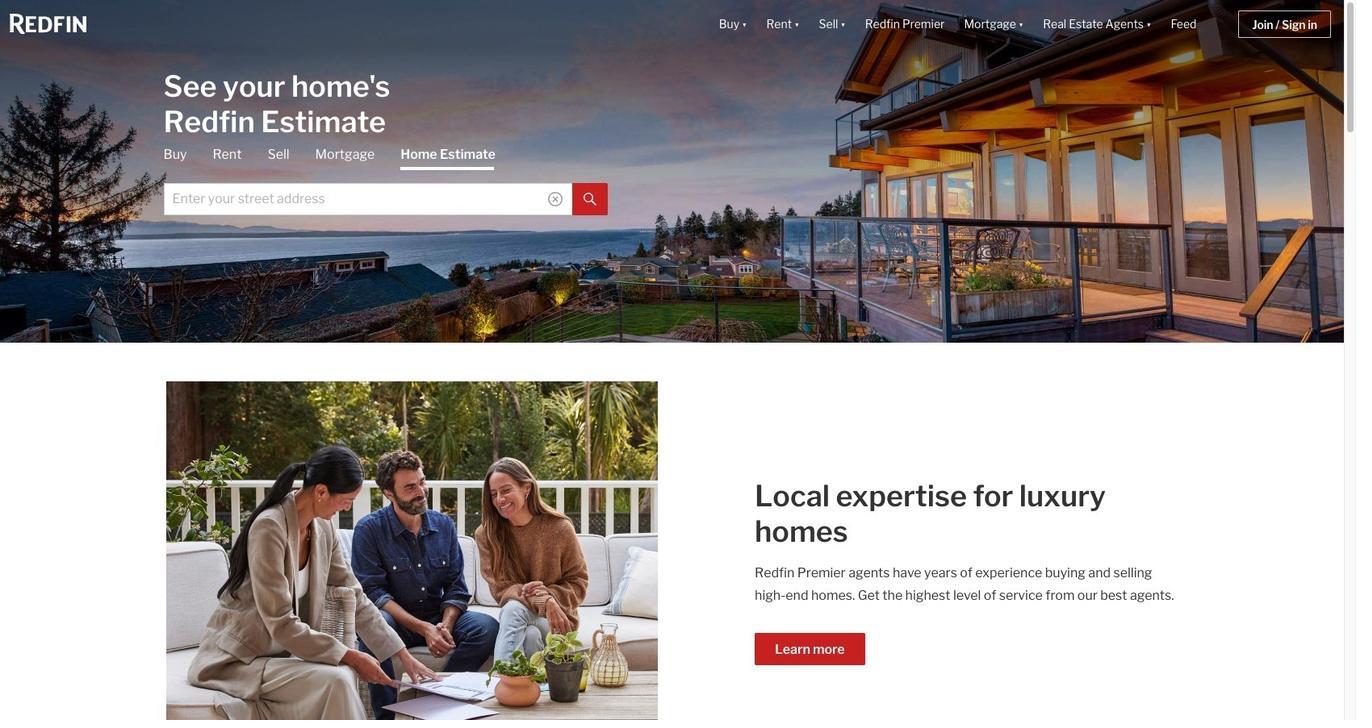 Task type: vqa. For each thing, say whether or not it's contained in the screenshot.
"an" to the bottom
no



Task type: locate. For each thing, give the bounding box(es) containing it.
tab list
[[163, 146, 607, 215]]

submit search image
[[583, 193, 596, 206]]

Enter your street address search field
[[163, 183, 572, 215]]



Task type: describe. For each thing, give the bounding box(es) containing it.
a woman showing a document for a backyard consultation. image
[[167, 382, 658, 721]]

search input image
[[548, 192, 562, 206]]



